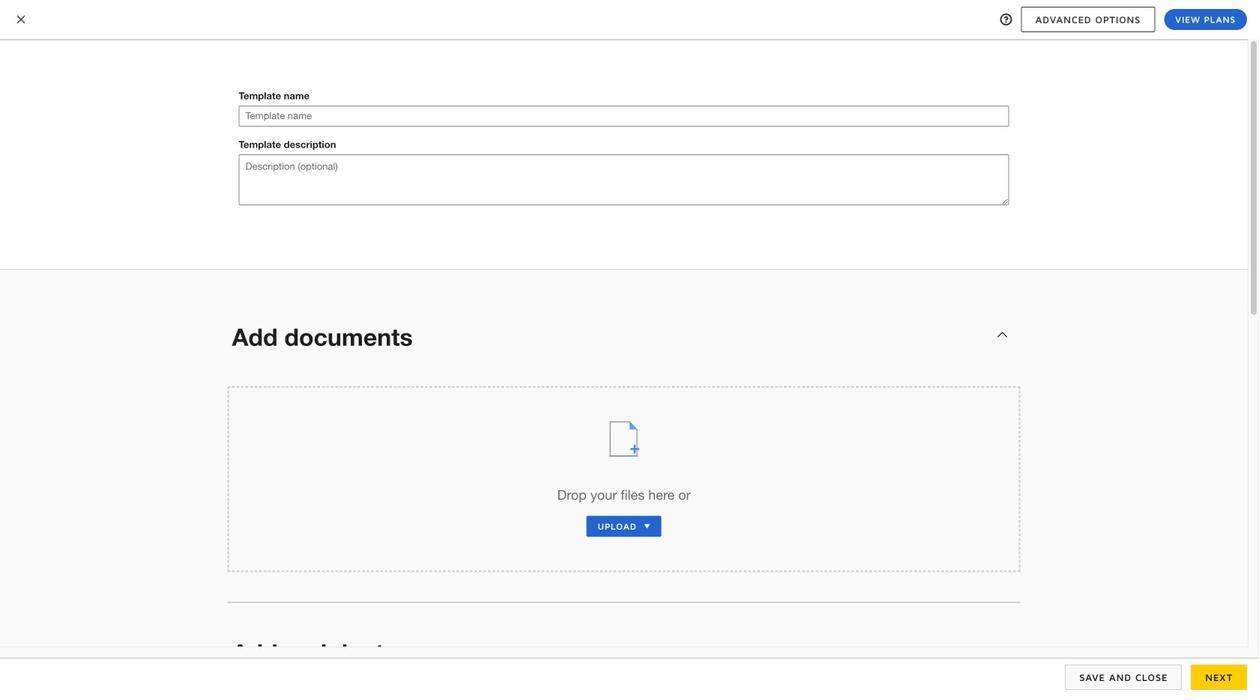 Task type: locate. For each thing, give the bounding box(es) containing it.
Description (optional) text field
[[239, 154, 1009, 205]]



Task type: describe. For each thing, give the bounding box(es) containing it.
Template name text field
[[239, 106, 1008, 126]]



Task type: vqa. For each thing, say whether or not it's contained in the screenshot.
INBOX icon
no



